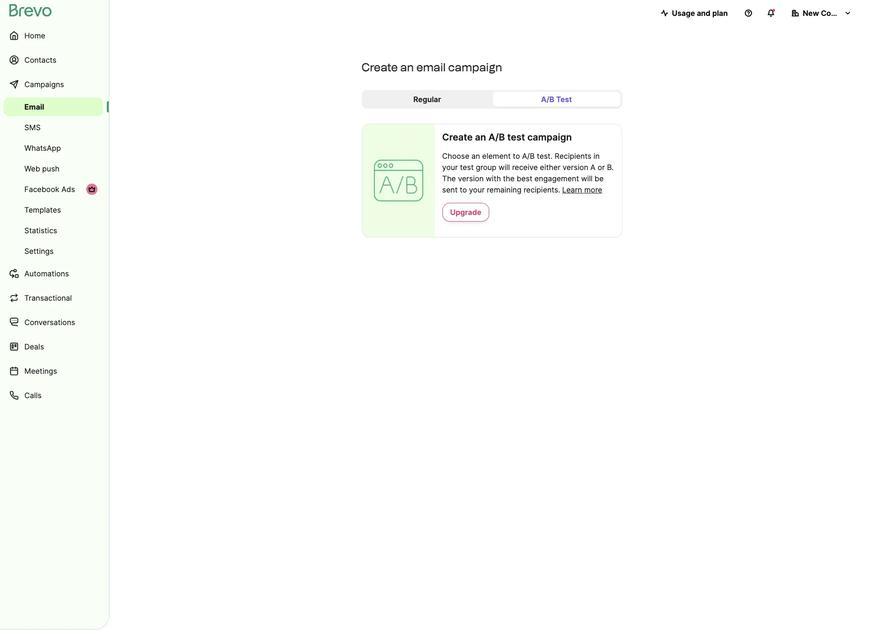 Task type: vqa. For each thing, say whether or not it's contained in the screenshot.
Transactional "link"
yes



Task type: locate. For each thing, give the bounding box(es) containing it.
facebook ads link
[[4, 180, 103, 199]]

0 horizontal spatial campaign
[[448, 60, 502, 74]]

a/b inside button
[[541, 95, 555, 104]]

email link
[[4, 98, 103, 116]]

contacts link
[[4, 49, 103, 71]]

version down recipients at the right of the page
[[563, 163, 589, 172]]

email
[[417, 60, 446, 74]]

1 horizontal spatial test
[[507, 132, 525, 143]]

0 vertical spatial a/b
[[541, 95, 555, 104]]

learn more
[[562, 185, 603, 195]]

0 vertical spatial campaign
[[448, 60, 502, 74]]

transactional link
[[4, 287, 103, 309]]

usage and plan
[[672, 8, 728, 18]]

deals
[[24, 342, 44, 352]]

a/b left test
[[541, 95, 555, 104]]

campaigns
[[24, 80, 64, 89]]

1 vertical spatial test
[[460, 163, 474, 172]]

1 vertical spatial create
[[442, 132, 473, 143]]

test up element
[[507, 132, 525, 143]]

new company
[[803, 8, 856, 18]]

0 horizontal spatial a/b
[[489, 132, 505, 143]]

1 horizontal spatial will
[[581, 174, 593, 183]]

1 vertical spatial to
[[460, 185, 467, 195]]

0 vertical spatial your
[[442, 163, 458, 172]]

2 horizontal spatial a/b
[[541, 95, 555, 104]]

push
[[42, 164, 60, 173]]

learn more link
[[562, 184, 603, 196]]

0 vertical spatial will
[[499, 163, 510, 172]]

your
[[442, 163, 458, 172], [469, 185, 485, 195]]

templates link
[[4, 201, 103, 219]]

0 vertical spatial to
[[513, 151, 520, 161]]

calls link
[[4, 384, 103, 407]]

1 horizontal spatial campaign
[[528, 132, 572, 143]]

sms
[[24, 123, 41, 132]]

2 vertical spatial a/b
[[522, 151, 535, 161]]

email
[[24, 102, 44, 112]]

plan
[[713, 8, 728, 18]]

best
[[517, 174, 533, 183]]

an left email
[[401, 60, 414, 74]]

a/b up element
[[489, 132, 505, 143]]

test
[[556, 95, 572, 104]]

campaign up test.
[[528, 132, 572, 143]]

1 horizontal spatial to
[[513, 151, 520, 161]]

1 vertical spatial an
[[475, 132, 486, 143]]

version
[[563, 163, 589, 172], [458, 174, 484, 183]]

1 horizontal spatial create
[[442, 132, 473, 143]]

transactional
[[24, 293, 72, 303]]

test
[[507, 132, 525, 143], [460, 163, 474, 172]]

0 vertical spatial create
[[362, 60, 398, 74]]

will up the
[[499, 163, 510, 172]]

0 vertical spatial version
[[563, 163, 589, 172]]

meetings link
[[4, 360, 103, 383]]

0 vertical spatial test
[[507, 132, 525, 143]]

the
[[503, 174, 515, 183]]

test.
[[537, 151, 553, 161]]

more
[[584, 185, 603, 195]]

to right sent
[[460, 185, 467, 195]]

an
[[401, 60, 414, 74], [475, 132, 486, 143], [472, 151, 480, 161]]

a/b up receive
[[522, 151, 535, 161]]

or
[[598, 163, 605, 172]]

a/b
[[541, 95, 555, 104], [489, 132, 505, 143], [522, 151, 535, 161]]

campaign
[[448, 60, 502, 74], [528, 132, 572, 143]]

an for a/b
[[475, 132, 486, 143]]

campaign right email
[[448, 60, 502, 74]]

group
[[476, 163, 497, 172]]

will up learn more
[[581, 174, 593, 183]]

an up element
[[475, 132, 486, 143]]

home link
[[4, 24, 103, 47]]

web push link
[[4, 159, 103, 178]]

your up the
[[442, 163, 458, 172]]

b.
[[607, 163, 614, 172]]

choose an element to a/b test. recipients in your test group will receive either version a or b. the version with the best engagement will be sent to your remaining recipients.
[[442, 151, 614, 195]]

to up receive
[[513, 151, 520, 161]]

a/b test button
[[493, 92, 621, 107]]

0 horizontal spatial to
[[460, 185, 467, 195]]

create for create an email campaign
[[362, 60, 398, 74]]

an inside choose an element to a/b test. recipients in your test group will receive either version a or b. the version with the best engagement will be sent to your remaining recipients.
[[472, 151, 480, 161]]

create
[[362, 60, 398, 74], [442, 132, 473, 143]]

test down choose on the right
[[460, 163, 474, 172]]

left___rvooi image
[[88, 186, 96, 193]]

0 horizontal spatial create
[[362, 60, 398, 74]]

1 vertical spatial your
[[469, 185, 485, 195]]

recipients
[[555, 151, 592, 161]]

settings link
[[4, 242, 103, 261]]

ads
[[61, 185, 75, 194]]

with
[[486, 174, 501, 183]]

to
[[513, 151, 520, 161], [460, 185, 467, 195]]

0 vertical spatial an
[[401, 60, 414, 74]]

your down group
[[469, 185, 485, 195]]

create an a/b test campaign
[[442, 132, 572, 143]]

statistics
[[24, 226, 57, 235]]

1 horizontal spatial version
[[563, 163, 589, 172]]

0 horizontal spatial version
[[458, 174, 484, 183]]

contacts
[[24, 55, 56, 65]]

1 horizontal spatial a/b
[[522, 151, 535, 161]]

1 horizontal spatial your
[[469, 185, 485, 195]]

templates
[[24, 205, 61, 215]]

1 vertical spatial will
[[581, 174, 593, 183]]

facebook ads
[[24, 185, 75, 194]]

the
[[442, 174, 456, 183]]

an up group
[[472, 151, 480, 161]]

version down group
[[458, 174, 484, 183]]

will
[[499, 163, 510, 172], [581, 174, 593, 183]]

2 vertical spatial an
[[472, 151, 480, 161]]

home
[[24, 31, 45, 40]]

0 horizontal spatial test
[[460, 163, 474, 172]]

element
[[482, 151, 511, 161]]

regular
[[413, 95, 441, 104]]

upgrade
[[450, 208, 482, 217]]



Task type: describe. For each thing, give the bounding box(es) containing it.
meetings
[[24, 367, 57, 376]]

new company button
[[784, 4, 859, 23]]

remaining
[[487, 185, 522, 195]]

0 horizontal spatial your
[[442, 163, 458, 172]]

1 vertical spatial campaign
[[528, 132, 572, 143]]

deals link
[[4, 336, 103, 358]]

either
[[540, 163, 561, 172]]

and
[[697, 8, 711, 18]]

an for email
[[401, 60, 414, 74]]

a/b test
[[541, 95, 572, 104]]

receive
[[512, 163, 538, 172]]

campaigns link
[[4, 73, 103, 96]]

facebook
[[24, 185, 59, 194]]

choose
[[442, 151, 470, 161]]

regular button
[[364, 92, 491, 107]]

company
[[821, 8, 856, 18]]

0 horizontal spatial will
[[499, 163, 510, 172]]

ablogo image
[[362, 124, 435, 237]]

upgrade button
[[442, 203, 490, 222]]

create for create an a/b test campaign
[[442, 132, 473, 143]]

test inside choose an element to a/b test. recipients in your test group will receive either version a or b. the version with the best engagement will be sent to your remaining recipients.
[[460, 163, 474, 172]]

1 vertical spatial version
[[458, 174, 484, 183]]

whatsapp
[[24, 143, 61, 153]]

an for element
[[472, 151, 480, 161]]

automations link
[[4, 263, 103, 285]]

calls
[[24, 391, 42, 400]]

a/b inside choose an element to a/b test. recipients in your test group will receive either version a or b. the version with the best engagement will be sent to your remaining recipients.
[[522, 151, 535, 161]]

create an email campaign
[[362, 60, 502, 74]]

web
[[24, 164, 40, 173]]

statistics link
[[4, 221, 103, 240]]

usage and plan button
[[653, 4, 736, 23]]

sms link
[[4, 118, 103, 137]]

a
[[591, 163, 596, 172]]

whatsapp link
[[4, 139, 103, 158]]

be
[[595, 174, 604, 183]]

1 vertical spatial a/b
[[489, 132, 505, 143]]

usage
[[672, 8, 695, 18]]

automations
[[24, 269, 69, 278]]

conversations
[[24, 318, 75, 327]]

sent
[[442, 185, 458, 195]]

in
[[594, 151, 600, 161]]

engagement
[[535, 174, 579, 183]]

web push
[[24, 164, 60, 173]]

new
[[803, 8, 819, 18]]

recipients.
[[524, 185, 561, 195]]

learn
[[562, 185, 582, 195]]

conversations link
[[4, 311, 103, 334]]

settings
[[24, 247, 54, 256]]



